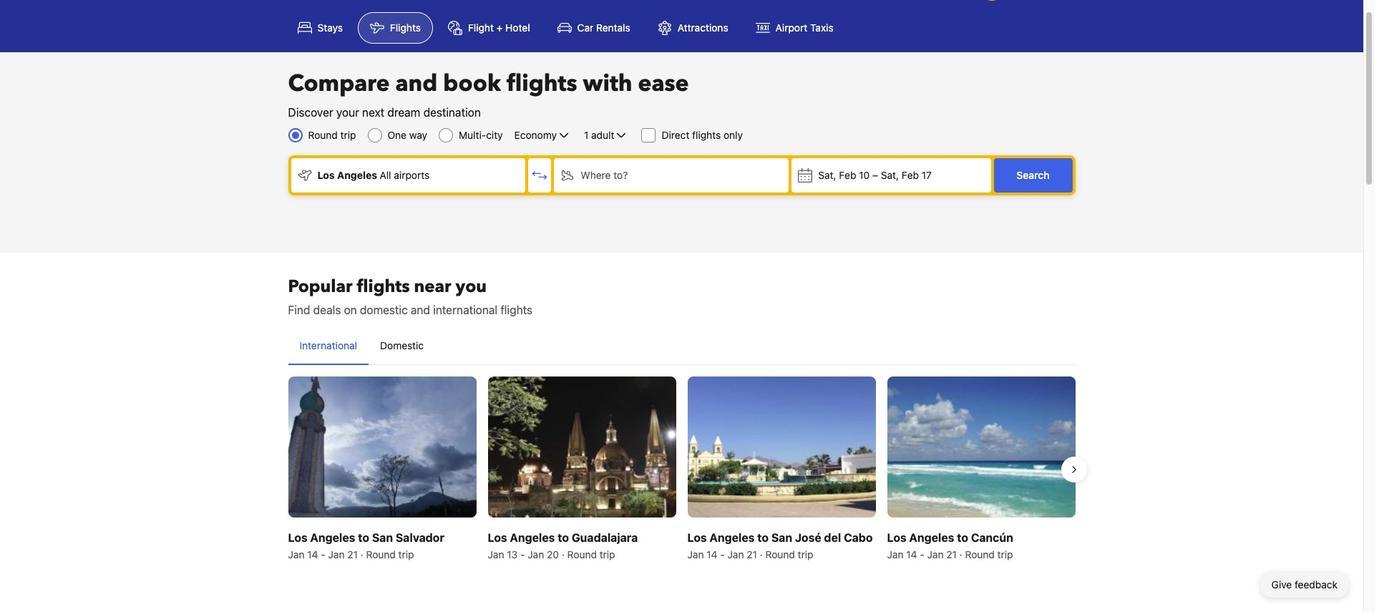 Task type: describe. For each thing, give the bounding box(es) containing it.
all
[[380, 169, 391, 181]]

popular
[[288, 275, 353, 299]]

city
[[486, 129, 503, 141]]

round trip
[[308, 129, 356, 141]]

10
[[859, 169, 870, 181]]

book
[[443, 68, 501, 100]]

- inside los angeles to san salvador jan 14 - jan 21 · round trip
[[321, 549, 326, 561]]

14 inside los angeles to san josé del cabo jan 14 - jan 21 · round trip
[[707, 549, 718, 561]]

1 jan from the left
[[288, 549, 305, 561]]

direct
[[662, 129, 690, 141]]

los angeles to san josé del cabo jan 14 - jan 21 · round trip
[[688, 531, 873, 561]]

attractions
[[678, 21, 729, 34]]

4 jan from the left
[[528, 549, 544, 561]]

5 jan from the left
[[688, 549, 704, 561]]

san for josé
[[772, 531, 793, 544]]

–
[[873, 169, 879, 181]]

1
[[584, 129, 589, 141]]

20
[[547, 549, 559, 561]]

- inside los angeles to guadalajara jan 13 - jan 20 · round trip
[[521, 549, 525, 561]]

14 inside los angeles to cancún jan 14 - jan 21 · round trip
[[907, 549, 918, 561]]

angeles for los angeles to cancún
[[910, 531, 955, 544]]

3 jan from the left
[[488, 549, 504, 561]]

round inside los angeles to guadalajara jan 13 - jan 20 · round trip
[[567, 549, 597, 561]]

los for los angeles to cancún
[[887, 531, 907, 544]]

2 sat, from the left
[[881, 169, 899, 181]]

give
[[1272, 579, 1293, 591]]

1 adult button
[[583, 127, 630, 144]]

flights up domestic
[[357, 275, 410, 299]]

to?
[[614, 169, 628, 181]]

flight
[[468, 21, 494, 34]]

adult
[[591, 129, 615, 141]]

· inside los angeles to san salvador jan 14 - jan 21 · round trip
[[361, 549, 364, 561]]

1 feb from the left
[[839, 169, 857, 181]]

salvador
[[396, 531, 445, 544]]

cabo
[[844, 531, 873, 544]]

taxis
[[811, 21, 834, 34]]

trip inside los angeles to guadalajara jan 13 - jan 20 · round trip
[[600, 549, 615, 561]]

los angeles to cancún image
[[887, 377, 1076, 518]]

with
[[583, 68, 633, 100]]

sat, feb 10 – sat, feb 17 button
[[792, 158, 991, 193]]

- inside los angeles to san josé del cabo jan 14 - jan 21 · round trip
[[720, 549, 725, 561]]

airport taxis link
[[744, 12, 846, 44]]

discover
[[288, 106, 333, 119]]

· inside los angeles to cancún jan 14 - jan 21 · round trip
[[960, 549, 963, 561]]

san for salvador
[[372, 531, 393, 544]]

ease
[[638, 68, 689, 100]]

give feedback button
[[1261, 572, 1350, 598]]

13
[[507, 549, 518, 561]]

· inside los angeles to guadalajara jan 13 - jan 20 · round trip
[[562, 549, 565, 561]]

popular flights near you find deals on domestic and international flights
[[288, 275, 533, 316]]

international
[[300, 339, 357, 352]]

los angeles to guadalajara jan 13 - jan 20 · round trip
[[488, 531, 638, 561]]

deals
[[313, 304, 341, 316]]

2 jan from the left
[[328, 549, 345, 561]]

stays
[[318, 21, 343, 34]]

your
[[336, 106, 359, 119]]

flights left only
[[692, 129, 721, 141]]

6 jan from the left
[[728, 549, 744, 561]]

14 inside los angeles to san salvador jan 14 - jan 21 · round trip
[[307, 549, 318, 561]]

to for 14
[[957, 531, 969, 544]]

los angeles to guadalajara image
[[488, 377, 676, 518]]

trip inside los angeles to san josé del cabo jan 14 - jan 21 · round trip
[[798, 549, 814, 561]]

where to? button
[[554, 158, 789, 193]]

near
[[414, 275, 451, 299]]

- inside los angeles to cancún jan 14 - jan 21 · round trip
[[920, 549, 925, 561]]



Task type: vqa. For each thing, say whether or not it's contained in the screenshot.
'to'
yes



Task type: locate. For each thing, give the bounding box(es) containing it.
to inside los angeles to san salvador jan 14 - jan 21 · round trip
[[358, 531, 369, 544]]

one way
[[388, 129, 427, 141]]

flight + hotel
[[468, 21, 530, 34]]

and inside popular flights near you find deals on domestic and international flights
[[411, 304, 430, 316]]

3 21 from the left
[[947, 549, 957, 561]]

san
[[372, 531, 393, 544], [772, 531, 793, 544]]

trip down josé
[[798, 549, 814, 561]]

2 feb from the left
[[902, 169, 919, 181]]

round down salvador
[[366, 549, 396, 561]]

angeles inside los angeles to san josé del cabo jan 14 - jan 21 · round trip
[[710, 531, 755, 544]]

domestic
[[360, 304, 408, 316]]

to up 20
[[558, 531, 569, 544]]

7 jan from the left
[[887, 549, 904, 561]]

round inside los angeles to cancún jan 14 - jan 21 · round trip
[[965, 549, 995, 561]]

guadalajara
[[572, 531, 638, 544]]

stays link
[[285, 12, 355, 44]]

search
[[1017, 169, 1050, 181]]

2 horizontal spatial 14
[[907, 549, 918, 561]]

3 · from the left
[[760, 549, 763, 561]]

los
[[318, 169, 335, 181], [288, 531, 308, 544], [488, 531, 507, 544], [688, 531, 707, 544], [887, 531, 907, 544]]

angeles inside los angeles to san salvador jan 14 - jan 21 · round trip
[[310, 531, 355, 544]]

international button
[[288, 327, 369, 364]]

angeles for los angeles to san josé del cabo
[[710, 531, 755, 544]]

1 - from the left
[[321, 549, 326, 561]]

international
[[433, 304, 498, 316]]

2 · from the left
[[562, 549, 565, 561]]

car rentals link
[[545, 12, 643, 44]]

domestic button
[[369, 327, 435, 364]]

los angeles all airports
[[318, 169, 430, 181]]

21 inside los angeles to san josé del cabo jan 14 - jan 21 · round trip
[[747, 549, 757, 561]]

los angeles to san salvador image
[[288, 377, 476, 518]]

search button
[[994, 158, 1073, 193]]

8 jan from the left
[[928, 549, 944, 561]]

1 horizontal spatial 21
[[747, 549, 757, 561]]

angeles for los angeles to san salvador
[[310, 531, 355, 544]]

economy
[[515, 129, 557, 141]]

trip inside los angeles to san salvador jan 14 - jan 21 · round trip
[[399, 549, 414, 561]]

round down josé
[[766, 549, 795, 561]]

los inside los angeles to san salvador jan 14 - jan 21 · round trip
[[288, 531, 308, 544]]

los for los angeles
[[318, 169, 335, 181]]

0 horizontal spatial san
[[372, 531, 393, 544]]

flights link
[[358, 12, 433, 44]]

car rentals
[[578, 21, 631, 34]]

los for los angeles to san josé del cabo
[[688, 531, 707, 544]]

and inside compare and book flights with ease discover your next dream destination
[[396, 68, 438, 100]]

2 - from the left
[[521, 549, 525, 561]]

to left josé
[[758, 531, 769, 544]]

region
[[277, 371, 1087, 568]]

san left salvador
[[372, 531, 393, 544]]

los angeles to san salvador jan 14 - jan 21 · round trip
[[288, 531, 445, 561]]

los for los angeles to guadalajara
[[488, 531, 507, 544]]

give feedback
[[1272, 579, 1338, 591]]

to left salvador
[[358, 531, 369, 544]]

1 horizontal spatial feb
[[902, 169, 919, 181]]

find
[[288, 304, 310, 316]]

14
[[307, 549, 318, 561], [707, 549, 718, 561], [907, 549, 918, 561]]

only
[[724, 129, 743, 141]]

1 horizontal spatial san
[[772, 531, 793, 544]]

to left 'cancún'
[[957, 531, 969, 544]]

1 adult
[[584, 129, 615, 141]]

car
[[578, 21, 594, 34]]

jan
[[288, 549, 305, 561], [328, 549, 345, 561], [488, 549, 504, 561], [528, 549, 544, 561], [688, 549, 704, 561], [728, 549, 744, 561], [887, 549, 904, 561], [928, 549, 944, 561]]

tab list
[[288, 327, 1076, 366]]

4 - from the left
[[920, 549, 925, 561]]

attractions link
[[646, 12, 741, 44]]

dream
[[388, 106, 421, 119]]

los inside los angeles to cancún jan 14 - jan 21 · round trip
[[887, 531, 907, 544]]

1 sat, from the left
[[819, 169, 837, 181]]

sat, right the –
[[881, 169, 899, 181]]

2 14 from the left
[[707, 549, 718, 561]]

1 21 from the left
[[347, 549, 358, 561]]

los inside los angeles to san josé del cabo jan 14 - jan 21 · round trip
[[688, 531, 707, 544]]

san inside los angeles to san salvador jan 14 - jan 21 · round trip
[[372, 531, 393, 544]]

flights
[[507, 68, 577, 100], [692, 129, 721, 141], [357, 275, 410, 299], [501, 304, 533, 316]]

cancún
[[971, 531, 1014, 544]]

2 21 from the left
[[747, 549, 757, 561]]

· inside los angeles to san josé del cabo jan 14 - jan 21 · round trip
[[760, 549, 763, 561]]

way
[[409, 129, 427, 141]]

rentals
[[596, 21, 631, 34]]

airports
[[394, 169, 430, 181]]

airport
[[776, 21, 808, 34]]

sat, left 10
[[819, 169, 837, 181]]

destination
[[424, 106, 481, 119]]

round down 'discover'
[[308, 129, 338, 141]]

1 to from the left
[[358, 531, 369, 544]]

to for 13
[[558, 531, 569, 544]]

angeles inside los angeles to guadalajara jan 13 - jan 20 · round trip
[[510, 531, 555, 544]]

round inside los angeles to san josé del cabo jan 14 - jan 21 · round trip
[[766, 549, 795, 561]]

21 inside los angeles to cancún jan 14 - jan 21 · round trip
[[947, 549, 957, 561]]

feb left the 17
[[902, 169, 919, 181]]

0 horizontal spatial feb
[[839, 169, 857, 181]]

2 to from the left
[[558, 531, 569, 544]]

4 to from the left
[[957, 531, 969, 544]]

1 san from the left
[[372, 531, 393, 544]]

-
[[321, 549, 326, 561], [521, 549, 525, 561], [720, 549, 725, 561], [920, 549, 925, 561]]

round inside los angeles to san salvador jan 14 - jan 21 · round trip
[[366, 549, 396, 561]]

on
[[344, 304, 357, 316]]

san inside los angeles to san josé del cabo jan 14 - jan 21 · round trip
[[772, 531, 793, 544]]

and down near
[[411, 304, 430, 316]]

del
[[824, 531, 842, 544]]

flights inside compare and book flights with ease discover your next dream destination
[[507, 68, 577, 100]]

17
[[922, 169, 932, 181]]

3 to from the left
[[758, 531, 769, 544]]

angeles inside los angeles to cancún jan 14 - jan 21 · round trip
[[910, 531, 955, 544]]

round down guadalajara
[[567, 549, 597, 561]]

21 inside los angeles to san salvador jan 14 - jan 21 · round trip
[[347, 549, 358, 561]]

21
[[347, 549, 358, 561], [747, 549, 757, 561], [947, 549, 957, 561]]

round down 'cancún'
[[965, 549, 995, 561]]

to for del
[[758, 531, 769, 544]]

los inside los angeles to guadalajara jan 13 - jan 20 · round trip
[[488, 531, 507, 544]]

and up dream
[[396, 68, 438, 100]]

round
[[308, 129, 338, 141], [366, 549, 396, 561], [567, 549, 597, 561], [766, 549, 795, 561], [965, 549, 995, 561]]

flights
[[390, 21, 421, 34]]

domestic
[[380, 339, 424, 352]]

trip inside los angeles to cancún jan 14 - jan 21 · round trip
[[998, 549, 1013, 561]]

0 horizontal spatial 21
[[347, 549, 358, 561]]

1 horizontal spatial 14
[[707, 549, 718, 561]]

angeles for los angeles to guadalajara
[[510, 531, 555, 544]]

4 · from the left
[[960, 549, 963, 561]]

flights up economy
[[507, 68, 577, 100]]

region containing los angeles to san salvador
[[277, 371, 1087, 568]]

trip down 'cancún'
[[998, 549, 1013, 561]]

los angeles to san josé del cabo image
[[688, 377, 876, 518]]

los angeles to cancún jan 14 - jan 21 · round trip
[[887, 531, 1014, 561]]

trip down your
[[341, 129, 356, 141]]

1 vertical spatial and
[[411, 304, 430, 316]]

flight + hotel link
[[436, 12, 542, 44]]

trip down guadalajara
[[600, 549, 615, 561]]

trip down salvador
[[399, 549, 414, 561]]

flights right international
[[501, 304, 533, 316]]

airport taxis
[[776, 21, 834, 34]]

hotel
[[506, 21, 530, 34]]

next
[[362, 106, 385, 119]]

1 horizontal spatial sat,
[[881, 169, 899, 181]]

compare and book flights with ease discover your next dream destination
[[288, 68, 689, 119]]

to inside los angeles to san josé del cabo jan 14 - jan 21 · round trip
[[758, 531, 769, 544]]

and
[[396, 68, 438, 100], [411, 304, 430, 316]]

angeles for los angeles
[[337, 169, 377, 181]]

2 horizontal spatial 21
[[947, 549, 957, 561]]

0 vertical spatial and
[[396, 68, 438, 100]]

3 14 from the left
[[907, 549, 918, 561]]

where to?
[[581, 169, 628, 181]]

you
[[456, 275, 487, 299]]

+
[[497, 21, 503, 34]]

·
[[361, 549, 364, 561], [562, 549, 565, 561], [760, 549, 763, 561], [960, 549, 963, 561]]

compare
[[288, 68, 390, 100]]

where
[[581, 169, 611, 181]]

sat, feb 10 – sat, feb 17
[[819, 169, 932, 181]]

to inside los angeles to cancún jan 14 - jan 21 · round trip
[[957, 531, 969, 544]]

to
[[358, 531, 369, 544], [558, 531, 569, 544], [758, 531, 769, 544], [957, 531, 969, 544]]

trip
[[341, 129, 356, 141], [399, 549, 414, 561], [600, 549, 615, 561], [798, 549, 814, 561], [998, 549, 1013, 561]]

0 horizontal spatial 14
[[307, 549, 318, 561]]

josé
[[795, 531, 822, 544]]

1 14 from the left
[[307, 549, 318, 561]]

tab list containing international
[[288, 327, 1076, 366]]

sat,
[[819, 169, 837, 181], [881, 169, 899, 181]]

san left josé
[[772, 531, 793, 544]]

multi-city
[[459, 129, 503, 141]]

one
[[388, 129, 407, 141]]

feedback
[[1295, 579, 1338, 591]]

to inside los angeles to guadalajara jan 13 - jan 20 · round trip
[[558, 531, 569, 544]]

feb left 10
[[839, 169, 857, 181]]

0 horizontal spatial sat,
[[819, 169, 837, 181]]

feb
[[839, 169, 857, 181], [902, 169, 919, 181]]

3 - from the left
[[720, 549, 725, 561]]

1 · from the left
[[361, 549, 364, 561]]

los for los angeles to san salvador
[[288, 531, 308, 544]]

direct flights only
[[662, 129, 743, 141]]

angeles
[[337, 169, 377, 181], [310, 531, 355, 544], [510, 531, 555, 544], [710, 531, 755, 544], [910, 531, 955, 544]]

multi-
[[459, 129, 486, 141]]

to for jan
[[358, 531, 369, 544]]

2 san from the left
[[772, 531, 793, 544]]



